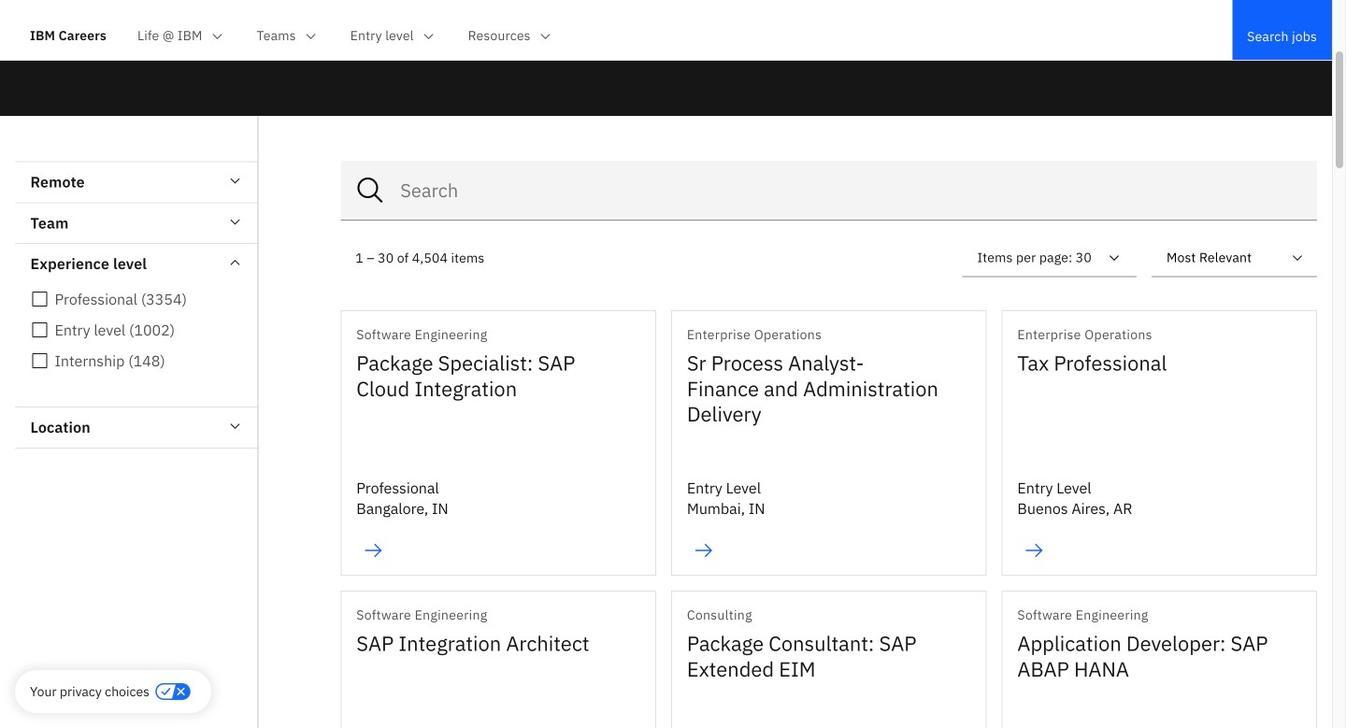 Task type: vqa. For each thing, say whether or not it's contained in the screenshot.
Let's talk element
no



Task type: locate. For each thing, give the bounding box(es) containing it.
your privacy choices element
[[30, 682, 150, 702]]



